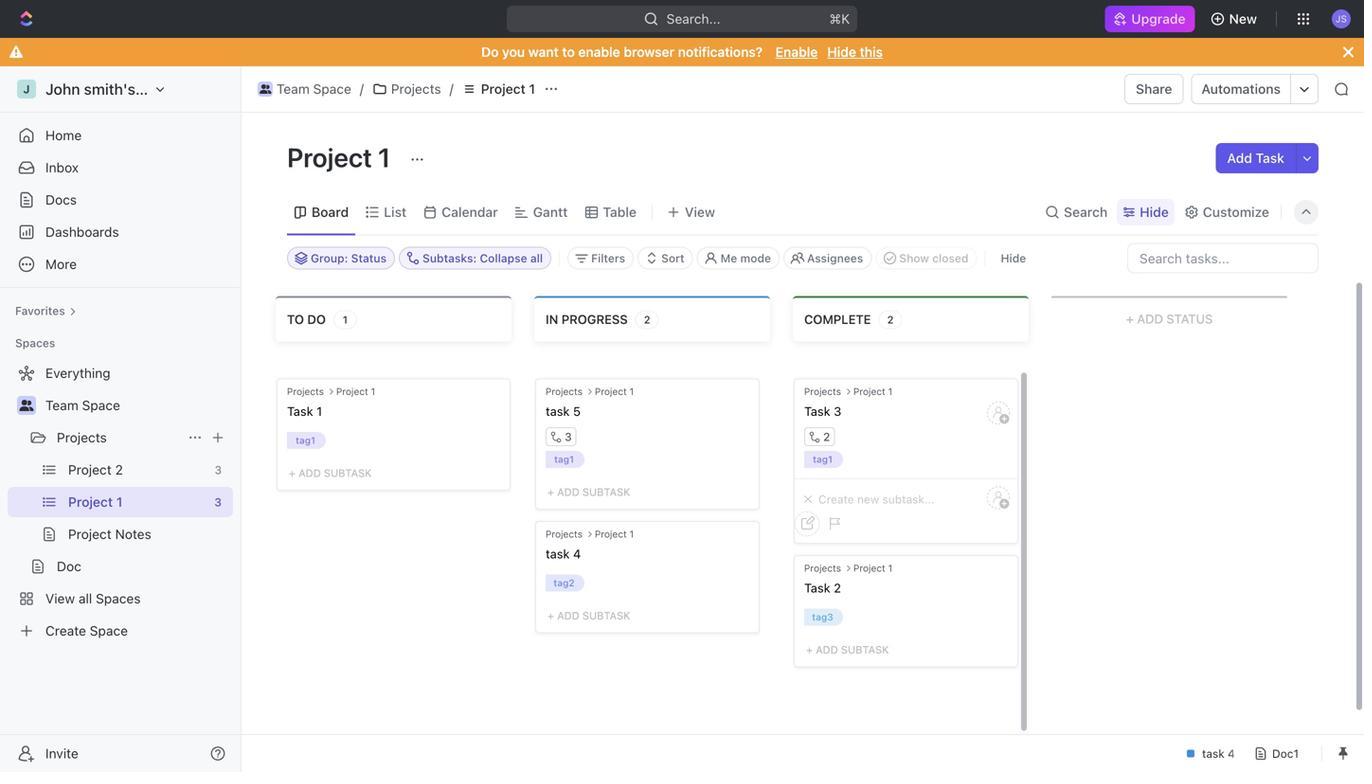 Task type: describe. For each thing, give the bounding box(es) containing it.
add task
[[1228, 150, 1285, 166]]

subtask for task 5
[[583, 486, 631, 499]]

smith's
[[84, 80, 135, 98]]

1 horizontal spatial team space
[[277, 81, 351, 97]]

filters
[[591, 252, 626, 265]]

create
[[45, 623, 86, 639]]

notifications?
[[678, 44, 763, 60]]

project 2
[[68, 462, 123, 478]]

tag3 button
[[805, 609, 847, 630]]

upgrade
[[1132, 11, 1186, 27]]

calendar
[[442, 204, 498, 220]]

filters button
[[568, 247, 634, 270]]

mode
[[741, 252, 771, 265]]

add task button
[[1216, 143, 1296, 173]]

assignees button
[[784, 247, 872, 270]]

3 down complete
[[834, 404, 842, 418]]

this
[[860, 44, 883, 60]]

tag2 button
[[546, 575, 589, 596]]

share button
[[1125, 74, 1184, 104]]

complete
[[805, 312, 871, 327]]

list
[[384, 204, 407, 220]]

1 horizontal spatial status
[[1167, 312, 1213, 326]]

board
[[312, 204, 349, 220]]

tag3
[[812, 612, 834, 623]]

tag2
[[553, 578, 575, 589]]

add for ‎task 1
[[299, 467, 321, 480]]

space inside create space link
[[90, 623, 128, 639]]

spaces inside view all spaces link
[[96, 591, 141, 607]]

new button
[[1203, 4, 1269, 34]]

project notes
[[68, 526, 151, 542]]

favorites
[[15, 304, 65, 317]]

list link
[[380, 199, 407, 226]]

project 2 link
[[68, 455, 207, 485]]

task 5
[[546, 404, 581, 418]]

1 inside tree
[[116, 494, 123, 510]]

share
[[1136, 81, 1173, 97]]

view button
[[660, 190, 722, 235]]

team space inside tree
[[45, 398, 120, 413]]

hide button
[[1118, 199, 1175, 226]]

home
[[45, 127, 82, 143]]

1 / from the left
[[360, 81, 364, 97]]

automations
[[1202, 81, 1281, 97]]

set priority element
[[820, 510, 848, 538]]

js
[[1336, 13, 1348, 24]]

1 horizontal spatial team space link
[[253, 78, 356, 100]]

+ add subtask for 2
[[807, 644, 889, 656]]

john smith's workspace
[[45, 80, 218, 98]]

create space
[[45, 623, 128, 639]]

docs link
[[8, 185, 233, 215]]

task 3
[[805, 404, 842, 418]]

1 vertical spatial to
[[287, 312, 304, 327]]

collapse
[[480, 252, 527, 265]]

john
[[45, 80, 80, 98]]

5
[[573, 404, 581, 418]]

0 vertical spatial project 1 link
[[457, 78, 540, 100]]

0 vertical spatial team
[[277, 81, 310, 97]]

in progress
[[546, 312, 628, 327]]

group:
[[311, 252, 348, 265]]

0 vertical spatial space
[[313, 81, 351, 97]]

tree inside sidebar 'navigation'
[[8, 358, 233, 646]]

table link
[[599, 199, 637, 226]]

Search tasks... text field
[[1129, 244, 1318, 272]]

+ add subtask for 4
[[548, 610, 631, 622]]

dashboards link
[[8, 217, 233, 247]]

me
[[721, 252, 738, 265]]

everything link
[[8, 358, 229, 389]]

+ add subtask for 1
[[289, 467, 372, 480]]

+ add status
[[1127, 312, 1213, 326]]

⌘k
[[830, 11, 850, 27]]

view for view all spaces
[[45, 591, 75, 607]]

+ for task 4
[[548, 610, 554, 622]]

set priority image
[[820, 510, 848, 538]]

js button
[[1327, 4, 1357, 34]]

0 vertical spatial spaces
[[15, 336, 55, 350]]

browser
[[624, 44, 675, 60]]

doc
[[57, 559, 81, 574]]

add inside button
[[1228, 150, 1253, 166]]

me mode button
[[697, 247, 780, 270]]

search...
[[667, 11, 721, 27]]

hide inside button
[[1001, 252, 1027, 265]]

home link
[[8, 120, 233, 151]]

notes
[[115, 526, 151, 542]]

to do
[[287, 312, 326, 327]]

customize button
[[1179, 199, 1276, 226]]

john smith's workspace, , element
[[17, 80, 36, 99]]

+ add subtask for 5
[[548, 486, 631, 499]]

inbox link
[[8, 153, 233, 183]]

sort
[[662, 252, 685, 265]]

dashboards
[[45, 224, 119, 240]]

team inside tree
[[45, 398, 78, 413]]

automations button
[[1193, 75, 1291, 103]]

sort button
[[638, 247, 693, 270]]

favorites button
[[8, 299, 84, 322]]

do
[[307, 312, 326, 327]]

Create new subtask... text field
[[805, 493, 988, 506]]

new
[[1230, 11, 1258, 27]]

0 vertical spatial all
[[531, 252, 543, 265]]

show
[[900, 252, 930, 265]]

gantt link
[[529, 199, 568, 226]]

j
[[23, 82, 30, 96]]

search button
[[1040, 199, 1114, 226]]

upgrade link
[[1105, 6, 1196, 32]]

progress
[[562, 312, 628, 327]]

2 inside tree
[[115, 462, 123, 478]]

2 right progress
[[644, 314, 651, 326]]

board link
[[308, 199, 349, 226]]

want
[[529, 44, 559, 60]]

do
[[481, 44, 499, 60]]

inbox
[[45, 160, 79, 175]]

table
[[603, 204, 637, 220]]

gantt
[[533, 204, 568, 220]]



Task type: vqa. For each thing, say whether or not it's contained in the screenshot.
View inside the button
yes



Task type: locate. For each thing, give the bounding box(es) containing it.
task for task 4
[[546, 547, 570, 561]]

1 horizontal spatial ‎task
[[805, 581, 831, 595]]

1 vertical spatial hide
[[1140, 204, 1169, 220]]

‎task up tag3
[[805, 581, 831, 595]]

1 horizontal spatial user group image
[[259, 84, 271, 94]]

0 vertical spatial task
[[1256, 150, 1285, 166]]

0 horizontal spatial team space link
[[45, 390, 229, 421]]

1 vertical spatial status
[[1167, 312, 1213, 326]]

1 vertical spatial user group image
[[19, 400, 34, 411]]

me mode
[[721, 252, 771, 265]]

0 horizontal spatial project 1 link
[[68, 487, 207, 517]]

status down search tasks... text field
[[1167, 312, 1213, 326]]

you
[[502, 44, 525, 60]]

1 vertical spatial task
[[546, 547, 570, 561]]

1 vertical spatial ‎task
[[805, 581, 831, 595]]

0 horizontal spatial to
[[287, 312, 304, 327]]

everything
[[45, 365, 111, 381]]

‎task 1
[[287, 404, 322, 418]]

1 horizontal spatial project 1 link
[[457, 78, 540, 100]]

0 horizontal spatial team space
[[45, 398, 120, 413]]

0 vertical spatial team space link
[[253, 78, 356, 100]]

1 horizontal spatial projects link
[[368, 78, 446, 100]]

2 vertical spatial hide
[[1001, 252, 1027, 265]]

0 vertical spatial hide
[[828, 44, 857, 60]]

1 vertical spatial all
[[79, 591, 92, 607]]

1 horizontal spatial view
[[685, 204, 716, 220]]

+ for ‎task 2
[[807, 644, 813, 656]]

to right want at the left top
[[562, 44, 575, 60]]

view all spaces
[[45, 591, 141, 607]]

1 horizontal spatial team
[[277, 81, 310, 97]]

closed
[[933, 252, 969, 265]]

0 horizontal spatial status
[[351, 252, 387, 265]]

view up sort "dropdown button"
[[685, 204, 716, 220]]

0 horizontal spatial spaces
[[15, 336, 55, 350]]

invite
[[45, 746, 78, 762]]

enable
[[579, 44, 621, 60]]

show closed
[[900, 252, 969, 265]]

1 horizontal spatial to
[[562, 44, 575, 60]]

sidebar navigation
[[0, 66, 245, 772]]

add up customize
[[1228, 150, 1253, 166]]

+ for task 5
[[548, 486, 554, 499]]

hide button
[[994, 247, 1034, 270]]

subtask for ‎task 2
[[841, 644, 889, 656]]

team space
[[277, 81, 351, 97], [45, 398, 120, 413]]

0 vertical spatial status
[[351, 252, 387, 265]]

0 vertical spatial projects link
[[368, 78, 446, 100]]

1 vertical spatial team
[[45, 398, 78, 413]]

tree containing everything
[[8, 358, 233, 646]]

assignees
[[807, 252, 864, 265]]

1 horizontal spatial /
[[450, 81, 454, 97]]

projects
[[391, 81, 441, 97], [287, 386, 324, 397], [546, 386, 583, 397], [805, 386, 842, 397], [57, 430, 107, 445], [546, 529, 583, 540], [805, 563, 842, 574]]

3 down the task 5
[[565, 430, 572, 444]]

2 task from the top
[[546, 547, 570, 561]]

more button
[[8, 249, 233, 280]]

hide right search
[[1140, 204, 1169, 220]]

project 1 link
[[457, 78, 540, 100], [68, 487, 207, 517]]

2 right complete
[[888, 314, 894, 326]]

1 vertical spatial project 1 link
[[68, 487, 207, 517]]

1 vertical spatial spaces
[[96, 591, 141, 607]]

status right 'group:'
[[351, 252, 387, 265]]

task
[[1256, 150, 1285, 166], [805, 404, 831, 418]]

projects inside tree
[[57, 430, 107, 445]]

view all spaces link
[[8, 584, 229, 614]]

0 horizontal spatial /
[[360, 81, 364, 97]]

subtasks:
[[423, 252, 477, 265]]

view up create
[[45, 591, 75, 607]]

project 1 link down do
[[457, 78, 540, 100]]

add down tag3 dropdown button at the right of page
[[816, 644, 839, 656]]

0 vertical spatial user group image
[[259, 84, 271, 94]]

spaces down favorites
[[15, 336, 55, 350]]

hide right closed
[[1001, 252, 1027, 265]]

tree
[[8, 358, 233, 646]]

0 horizontal spatial task
[[805, 404, 831, 418]]

subtask for task 4
[[583, 610, 631, 622]]

0 horizontal spatial all
[[79, 591, 92, 607]]

more
[[45, 256, 77, 272]]

0 horizontal spatial projects link
[[57, 423, 180, 453]]

to left do
[[287, 312, 304, 327]]

1 horizontal spatial all
[[531, 252, 543, 265]]

2 up tag3 dropdown button at the right of page
[[834, 581, 842, 595]]

add up task 4 at the bottom left of the page
[[557, 486, 580, 499]]

add down search tasks... text field
[[1138, 312, 1164, 326]]

+ add subtask down "tag2" dropdown button
[[548, 610, 631, 622]]

all
[[531, 252, 543, 265], [79, 591, 92, 607]]

‎task down to do
[[287, 404, 313, 418]]

0 vertical spatial to
[[562, 44, 575, 60]]

project 1
[[481, 81, 535, 97], [287, 142, 396, 173], [336, 386, 375, 397], [595, 386, 634, 397], [854, 386, 893, 397], [68, 494, 123, 510], [595, 529, 634, 540], [854, 563, 893, 574]]

project
[[481, 81, 526, 97], [287, 142, 372, 173], [336, 386, 368, 397], [595, 386, 627, 397], [854, 386, 886, 397], [68, 462, 112, 478], [68, 494, 113, 510], [68, 526, 112, 542], [595, 529, 627, 540], [854, 563, 886, 574]]

0 vertical spatial ‎task
[[287, 404, 313, 418]]

2 up project notes
[[115, 462, 123, 478]]

1 horizontal spatial hide
[[1001, 252, 1027, 265]]

subtasks: collapse all
[[423, 252, 543, 265]]

‎task
[[287, 404, 313, 418], [805, 581, 831, 595]]

team
[[277, 81, 310, 97], [45, 398, 78, 413]]

‎task for ‎task 2
[[805, 581, 831, 595]]

4
[[573, 547, 581, 561]]

2 vertical spatial space
[[90, 623, 128, 639]]

+
[[1127, 312, 1134, 326], [289, 467, 296, 480], [548, 486, 554, 499], [548, 610, 554, 622], [807, 644, 813, 656]]

3 right project 2 link
[[215, 463, 222, 477]]

view for view
[[685, 204, 716, 220]]

add for ‎task 2
[[816, 644, 839, 656]]

task left 5
[[546, 404, 570, 418]]

1 vertical spatial team space link
[[45, 390, 229, 421]]

1 horizontal spatial task
[[1256, 150, 1285, 166]]

2 down task 3
[[824, 430, 831, 444]]

in
[[546, 312, 559, 327]]

hide left this
[[828, 44, 857, 60]]

‎task for ‎task 1
[[287, 404, 313, 418]]

+ add subtask down ‎task 1
[[289, 467, 372, 480]]

3
[[834, 404, 842, 418], [565, 430, 572, 444], [215, 463, 222, 477], [214, 496, 222, 509]]

show closed button
[[876, 247, 978, 270]]

0 vertical spatial view
[[685, 204, 716, 220]]

2 horizontal spatial hide
[[1140, 204, 1169, 220]]

spaces up create space link
[[96, 591, 141, 607]]

calendar link
[[438, 199, 498, 226]]

1 vertical spatial task
[[805, 404, 831, 418]]

0 horizontal spatial view
[[45, 591, 75, 607]]

3 up project notes link
[[214, 496, 222, 509]]

0 vertical spatial team space
[[277, 81, 351, 97]]

view inside sidebar 'navigation'
[[45, 591, 75, 607]]

tag1
[[295, 435, 315, 446], [296, 435, 316, 446], [553, 454, 573, 465], [554, 454, 574, 465], [812, 454, 832, 465], [813, 454, 833, 465]]

all up the create space
[[79, 591, 92, 607]]

0 horizontal spatial hide
[[828, 44, 857, 60]]

add down ‎task 1
[[299, 467, 321, 480]]

view
[[685, 204, 716, 220], [45, 591, 75, 607]]

project 1 inside sidebar 'navigation'
[[68, 494, 123, 510]]

all right collapse
[[531, 252, 543, 265]]

doc link
[[57, 552, 229, 582]]

spaces
[[15, 336, 55, 350], [96, 591, 141, 607]]

group: status
[[311, 252, 387, 265]]

to
[[562, 44, 575, 60], [287, 312, 304, 327]]

0 horizontal spatial user group image
[[19, 400, 34, 411]]

all inside sidebar 'navigation'
[[79, 591, 92, 607]]

add for task 5
[[557, 486, 580, 499]]

do you want to enable browser notifications? enable hide this
[[481, 44, 883, 60]]

1 vertical spatial view
[[45, 591, 75, 607]]

task 4
[[546, 547, 581, 561]]

projects link
[[368, 78, 446, 100], [57, 423, 180, 453]]

0 vertical spatial task
[[546, 404, 570, 418]]

1
[[529, 81, 535, 97], [378, 142, 391, 173], [343, 314, 348, 326], [371, 386, 375, 397], [630, 386, 634, 397], [889, 386, 893, 397], [317, 404, 322, 418], [116, 494, 123, 510], [630, 529, 634, 540], [889, 563, 893, 574]]

team space link
[[253, 78, 356, 100], [45, 390, 229, 421]]

search
[[1064, 204, 1108, 220]]

0 horizontal spatial team
[[45, 398, 78, 413]]

/
[[360, 81, 364, 97], [450, 81, 454, 97]]

status
[[351, 252, 387, 265], [1167, 312, 1213, 326]]

space
[[313, 81, 351, 97], [82, 398, 120, 413], [90, 623, 128, 639]]

add down "tag2" dropdown button
[[557, 610, 580, 622]]

docs
[[45, 192, 77, 208]]

view button
[[660, 199, 722, 226]]

view inside button
[[685, 204, 716, 220]]

create space link
[[8, 616, 229, 646]]

1 vertical spatial projects link
[[57, 423, 180, 453]]

workspace
[[139, 80, 218, 98]]

task inside button
[[1256, 150, 1285, 166]]

add for task 4
[[557, 610, 580, 622]]

1 task from the top
[[546, 404, 570, 418]]

1 vertical spatial space
[[82, 398, 120, 413]]

task for task 5
[[546, 404, 570, 418]]

‎task 2
[[805, 581, 842, 595]]

2 / from the left
[[450, 81, 454, 97]]

user group image
[[259, 84, 271, 94], [19, 400, 34, 411]]

enable
[[776, 44, 818, 60]]

+ add subtask down tag3 dropdown button at the right of page
[[807, 644, 889, 656]]

project 1 link down project 2 link
[[68, 487, 207, 517]]

task up customize
[[1256, 150, 1285, 166]]

1 vertical spatial team space
[[45, 398, 120, 413]]

1 horizontal spatial spaces
[[96, 591, 141, 607]]

user group image inside tree
[[19, 400, 34, 411]]

+ add subtask up the 4
[[548, 486, 631, 499]]

0 horizontal spatial ‎task
[[287, 404, 313, 418]]

hide inside dropdown button
[[1140, 204, 1169, 220]]

subtask for ‎task 1
[[324, 467, 372, 480]]

+ for ‎task 1
[[289, 467, 296, 480]]

+ add subtask
[[289, 467, 372, 480], [548, 486, 631, 499], [548, 610, 631, 622], [807, 644, 889, 656]]

task down complete
[[805, 404, 831, 418]]

task left the 4
[[546, 547, 570, 561]]

project notes link
[[68, 519, 229, 550]]



